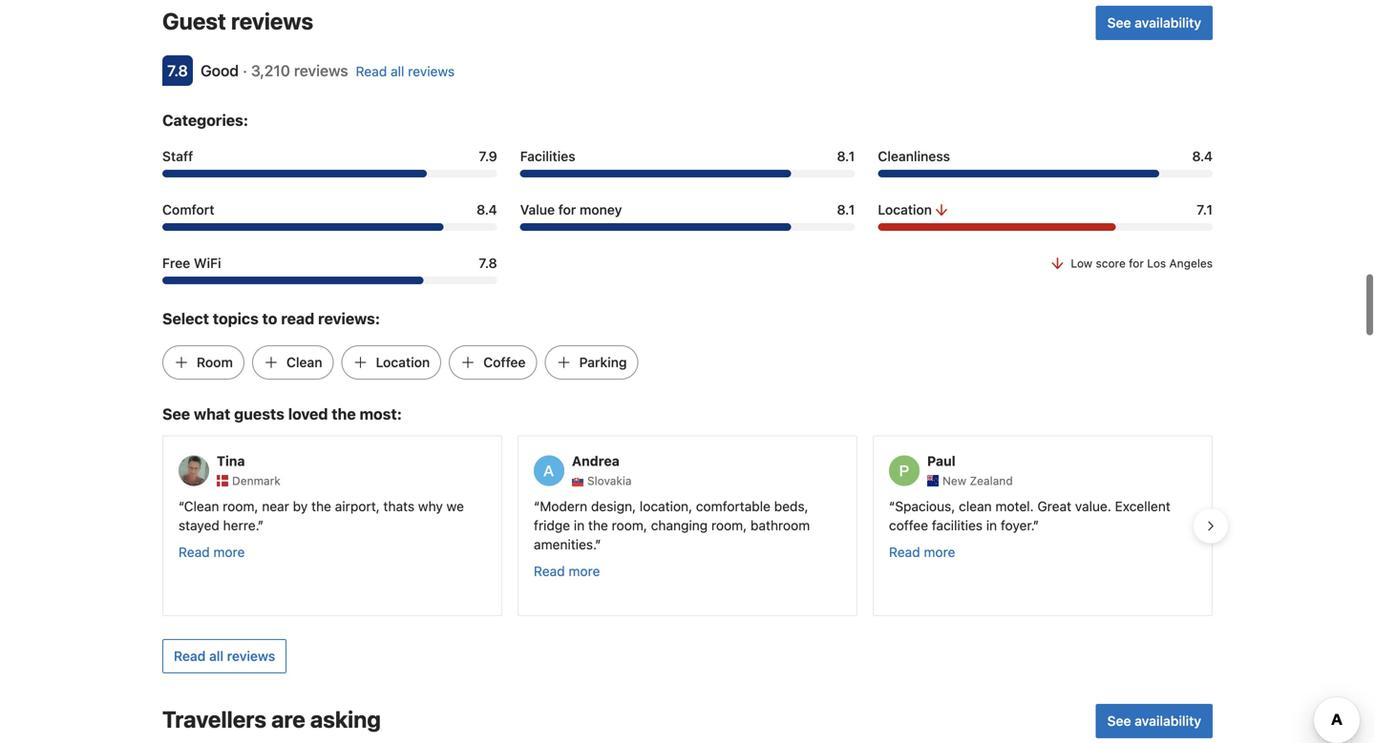 Task type: vqa. For each thing, say whether or not it's contained in the screenshot.


Task type: describe. For each thing, give the bounding box(es) containing it.
motel.
[[995, 499, 1034, 515]]

read inside 'read all reviews' button
[[174, 649, 206, 665]]

stayed
[[179, 518, 219, 534]]

read more button for " clean room, near by the airport, thats why we stayed herre.
[[179, 543, 245, 562]]

" for location,
[[595, 537, 601, 553]]

0 vertical spatial clean
[[286, 355, 322, 371]]

this is a carousel with rotating slides. it displays featured reviews of the property. use next and previous buttons to navigate. region
[[147, 428, 1228, 625]]

the inside " modern design, location, comfortable beds, fridge in the room, changing room, bathroom amenities.
[[588, 518, 608, 534]]

facilities
[[520, 148, 575, 164]]

cleanliness
[[878, 148, 950, 164]]

what
[[194, 405, 230, 424]]

slovakia
[[587, 475, 632, 488]]

read all reviews button
[[162, 640, 287, 674]]

we
[[447, 499, 464, 515]]

thats
[[383, 499, 415, 515]]

read for " clean room, near by the airport, thats why we stayed herre.
[[179, 545, 210, 561]]

1 horizontal spatial room,
[[612, 518, 647, 534]]

8.4 for comfort
[[477, 202, 497, 218]]

reviews inside button
[[227, 649, 275, 665]]

free wifi
[[162, 255, 221, 271]]

categories:
[[162, 111, 248, 129]]

bathroom
[[750, 518, 810, 534]]

read more for " clean room, near by the airport, thats why we stayed herre.
[[179, 545, 245, 561]]

wifi
[[194, 255, 221, 271]]

" for clean
[[179, 499, 184, 515]]

in inside the " spacious, clean motel. great value. excellent coffee facilities in foyer.
[[986, 518, 997, 534]]

1 vertical spatial 7.8
[[479, 255, 497, 271]]

good · 3,210 reviews
[[201, 62, 348, 80]]

rated good element
[[201, 62, 239, 80]]

good
[[201, 62, 239, 80]]

room
[[197, 355, 233, 371]]

read more button for " spacious, clean motel. great value. excellent coffee facilities in foyer.
[[889, 543, 955, 562]]

see availability for travellers are asking
[[1107, 714, 1201, 730]]

travellers
[[162, 707, 266, 733]]

value for money 8.1 meter
[[520, 223, 855, 231]]

paul
[[927, 454, 956, 470]]

room, inside " clean room, near by the airport, thats why we stayed herre.
[[223, 499, 258, 515]]

amenities.
[[534, 537, 595, 553]]

0 horizontal spatial for
[[558, 202, 576, 218]]

" for motel.
[[1033, 518, 1039, 534]]

zealand
[[970, 475, 1013, 488]]

see for guest reviews
[[1107, 15, 1131, 31]]

new zealand image
[[927, 476, 939, 487]]

see availability for guest reviews
[[1107, 15, 1201, 31]]

parking
[[579, 355, 627, 371]]

topics
[[213, 310, 259, 328]]

1 vertical spatial see
[[162, 405, 190, 424]]

free wifi 7.8 meter
[[162, 277, 497, 285]]

read more button for " modern design, location, comfortable beds, fridge in the room, changing room, bathroom amenities.
[[534, 562, 600, 582]]

denmark image
[[217, 476, 228, 487]]

location 7.1 meter
[[878, 223, 1213, 231]]

see what guests loved the most:
[[162, 405, 402, 424]]

more for spacious,
[[924, 545, 955, 561]]

reviews:
[[318, 310, 380, 328]]

fridge
[[534, 518, 570, 534]]

free
[[162, 255, 190, 271]]

value for money
[[520, 202, 622, 218]]

coffee
[[483, 355, 526, 371]]

asking
[[310, 707, 381, 733]]

scored 7.8 element
[[162, 55, 193, 86]]

see for travellers are asking
[[1107, 714, 1131, 730]]

·
[[243, 62, 247, 80]]

excellent
[[1115, 499, 1170, 515]]

select
[[162, 310, 209, 328]]

great
[[1037, 499, 1071, 515]]

slovakia image
[[572, 476, 583, 487]]

review categories element
[[162, 109, 248, 132]]

staff 7.9 meter
[[162, 170, 497, 178]]

beds,
[[774, 499, 808, 515]]

travellers are asking
[[162, 707, 381, 733]]

read for " modern design, location, comfortable beds, fridge in the room, changing room, bathroom amenities.
[[534, 564, 565, 580]]

herre.
[[223, 518, 258, 534]]

clean inside " clean room, near by the airport, thats why we stayed herre.
[[184, 499, 219, 515]]

low score for los angeles
[[1071, 257, 1213, 270]]



Task type: locate. For each thing, give the bounding box(es) containing it.
staff
[[162, 148, 193, 164]]

location
[[878, 202, 932, 218], [376, 355, 430, 371]]

" spacious, clean motel. great value. excellent coffee facilities in foyer.
[[889, 499, 1170, 534]]

availability for travellers are asking
[[1135, 714, 1201, 730]]

near
[[262, 499, 289, 515]]

1 horizontal spatial 7.8
[[479, 255, 497, 271]]

modern
[[540, 499, 587, 515]]

1 horizontal spatial in
[[986, 518, 997, 534]]

0 vertical spatial 8.1
[[837, 148, 855, 164]]

score
[[1096, 257, 1126, 270]]

" for near
[[258, 518, 264, 534]]

2 availability from the top
[[1135, 714, 1201, 730]]

angeles
[[1169, 257, 1213, 270]]

"
[[179, 499, 184, 515], [534, 499, 540, 515], [889, 499, 895, 515]]

" up the fridge
[[534, 499, 540, 515]]

" inside " modern design, location, comfortable beds, fridge in the room, changing room, bathroom amenities.
[[534, 499, 540, 515]]

0 horizontal spatial the
[[311, 499, 331, 515]]

see availability button for travellers are asking
[[1096, 705, 1213, 739]]

" up coffee
[[889, 499, 895, 515]]

0 horizontal spatial in
[[574, 518, 585, 534]]

" inside " clean room, near by the airport, thats why we stayed herre.
[[179, 499, 184, 515]]

0 horizontal spatial more
[[213, 545, 245, 561]]

1 see availability button from the top
[[1096, 6, 1213, 40]]

1 horizontal spatial read more
[[534, 564, 600, 580]]

" modern design, location, comfortable beds, fridge in the room, changing room, bathroom amenities.
[[534, 499, 810, 553]]

read more button down coffee
[[889, 543, 955, 562]]

denmark
[[232, 475, 280, 488]]

the right by on the left of the page
[[311, 499, 331, 515]]

0 horizontal spatial "
[[258, 518, 264, 534]]

more for clean
[[213, 545, 245, 561]]

0 horizontal spatial 7.8
[[167, 62, 188, 80]]

money
[[580, 202, 622, 218]]

2 " from the left
[[534, 499, 540, 515]]

1 vertical spatial 8.1
[[837, 202, 855, 218]]

1 in from the left
[[574, 518, 585, 534]]

location,
[[640, 499, 692, 515]]

1 horizontal spatial location
[[878, 202, 932, 218]]

loved
[[288, 405, 328, 424]]

read more down amenities.
[[534, 564, 600, 580]]

spacious,
[[895, 499, 955, 515]]

see availability button for guest reviews
[[1096, 6, 1213, 40]]

changing
[[651, 518, 708, 534]]

comfort 8.4 meter
[[162, 223, 497, 231]]

room,
[[223, 499, 258, 515], [612, 518, 647, 534], [711, 518, 747, 534]]

read all reviews
[[356, 64, 455, 79], [174, 649, 275, 665]]

cleanliness 8.4 meter
[[878, 170, 1213, 178]]

clean
[[286, 355, 322, 371], [184, 499, 219, 515]]

1 vertical spatial the
[[311, 499, 331, 515]]

availability
[[1135, 15, 1201, 31], [1135, 714, 1201, 730]]

2 in from the left
[[986, 518, 997, 534]]

1 see availability from the top
[[1107, 15, 1201, 31]]

1 availability from the top
[[1135, 15, 1201, 31]]

the right loved
[[332, 405, 356, 424]]

room, down the comfortable
[[711, 518, 747, 534]]

0 horizontal spatial "
[[179, 499, 184, 515]]

new zealand
[[942, 475, 1013, 488]]

" up stayed
[[179, 499, 184, 515]]

to
[[262, 310, 277, 328]]

7.1
[[1197, 202, 1213, 218]]

2 horizontal spatial the
[[588, 518, 608, 534]]

select topics to read reviews:
[[162, 310, 380, 328]]

1 vertical spatial read all reviews
[[174, 649, 275, 665]]

8.4 left value
[[477, 202, 497, 218]]

1 horizontal spatial all
[[391, 64, 404, 79]]

in down clean
[[986, 518, 997, 534]]

0 vertical spatial availability
[[1135, 15, 1201, 31]]

0 horizontal spatial room,
[[223, 499, 258, 515]]

room, up herre.
[[223, 499, 258, 515]]

1 vertical spatial see availability button
[[1096, 705, 1213, 739]]

the inside " clean room, near by the airport, thats why we stayed herre.
[[311, 499, 331, 515]]

facilities
[[932, 518, 983, 534]]

low
[[1071, 257, 1092, 270]]

guest
[[162, 8, 226, 34]]

2 horizontal spatial more
[[924, 545, 955, 561]]

0 horizontal spatial read all reviews
[[174, 649, 275, 665]]

0 vertical spatial read all reviews
[[356, 64, 455, 79]]

8.4
[[1192, 148, 1213, 164], [477, 202, 497, 218]]

2 8.1 from the top
[[837, 202, 855, 218]]

andrea
[[572, 454, 620, 470]]

read more button
[[179, 543, 245, 562], [889, 543, 955, 562], [534, 562, 600, 582]]

read more for " spacious, clean motel. great value. excellent coffee facilities in foyer.
[[889, 545, 955, 561]]

1 horizontal spatial read more button
[[534, 562, 600, 582]]

availability for guest reviews
[[1135, 15, 1201, 31]]

clean
[[959, 499, 992, 515]]

clean down read
[[286, 355, 322, 371]]

0 horizontal spatial clean
[[184, 499, 219, 515]]

guest reviews element
[[162, 6, 1088, 36]]

" down near
[[258, 518, 264, 534]]

3,210
[[251, 62, 290, 80]]

1 vertical spatial location
[[376, 355, 430, 371]]

1 horizontal spatial for
[[1129, 257, 1144, 270]]

0 horizontal spatial all
[[209, 649, 223, 665]]

in up amenities.
[[574, 518, 585, 534]]

3 " from the left
[[889, 499, 895, 515]]

value
[[520, 202, 555, 218]]

1 vertical spatial availability
[[1135, 714, 1201, 730]]

0 horizontal spatial read more button
[[179, 543, 245, 562]]

comfortable
[[696, 499, 770, 515]]

in inside " modern design, location, comfortable beds, fridge in the room, changing room, bathroom amenities.
[[574, 518, 585, 534]]

" for spacious,
[[889, 499, 895, 515]]

read all reviews inside button
[[174, 649, 275, 665]]

comfort
[[162, 202, 214, 218]]

" down design,
[[595, 537, 601, 553]]

location down cleanliness
[[878, 202, 932, 218]]

all
[[391, 64, 404, 79], [209, 649, 223, 665]]

the down design,
[[588, 518, 608, 534]]

1 horizontal spatial the
[[332, 405, 356, 424]]

7.8
[[167, 62, 188, 80], [479, 255, 497, 271]]

see availability
[[1107, 15, 1201, 31], [1107, 714, 1201, 730]]

" down great
[[1033, 518, 1039, 534]]

for right value
[[558, 202, 576, 218]]

more down herre.
[[213, 545, 245, 561]]

more for modern
[[569, 564, 600, 580]]

2 horizontal spatial read more button
[[889, 543, 955, 562]]

why
[[418, 499, 443, 515]]

read
[[356, 64, 387, 79], [179, 545, 210, 561], [889, 545, 920, 561], [534, 564, 565, 580], [174, 649, 206, 665]]

the
[[332, 405, 356, 424], [311, 499, 331, 515], [588, 518, 608, 534]]

2 see availability from the top
[[1107, 714, 1201, 730]]

for
[[558, 202, 576, 218], [1129, 257, 1144, 270]]

0 vertical spatial location
[[878, 202, 932, 218]]

read more down stayed
[[179, 545, 245, 561]]

8.4 for cleanliness
[[1192, 148, 1213, 164]]

0 vertical spatial 7.8
[[167, 62, 188, 80]]

are
[[271, 707, 305, 733]]

1 " from the left
[[179, 499, 184, 515]]

value.
[[1075, 499, 1111, 515]]

0 horizontal spatial location
[[376, 355, 430, 371]]

new
[[942, 475, 966, 488]]

read for " spacious, clean motel. great value. excellent coffee facilities in foyer.
[[889, 545, 920, 561]]

all inside button
[[209, 649, 223, 665]]

2 vertical spatial see
[[1107, 714, 1131, 730]]

2 see availability button from the top
[[1096, 705, 1213, 739]]

2 vertical spatial the
[[588, 518, 608, 534]]

room, down design,
[[612, 518, 647, 534]]

read
[[281, 310, 314, 328]]

see
[[1107, 15, 1131, 31], [162, 405, 190, 424], [1107, 714, 1131, 730]]

1 horizontal spatial "
[[595, 537, 601, 553]]

1 horizontal spatial more
[[569, 564, 600, 580]]

" for modern
[[534, 499, 540, 515]]

1 vertical spatial 8.4
[[477, 202, 497, 218]]

8.1
[[837, 148, 855, 164], [837, 202, 855, 218]]

read more down coffee
[[889, 545, 955, 561]]

8.4 up "7.1"
[[1192, 148, 1213, 164]]

" inside the " spacious, clean motel. great value. excellent coffee facilities in foyer.
[[889, 499, 895, 515]]

guests
[[234, 405, 284, 424]]

by
[[293, 499, 308, 515]]

0 vertical spatial see availability button
[[1096, 6, 1213, 40]]

clean up stayed
[[184, 499, 219, 515]]

more
[[213, 545, 245, 561], [924, 545, 955, 561], [569, 564, 600, 580]]

2 horizontal spatial read more
[[889, 545, 955, 561]]

0 vertical spatial the
[[332, 405, 356, 424]]

8.1 for value for money
[[837, 202, 855, 218]]

more down amenities.
[[569, 564, 600, 580]]

read more button down amenities.
[[534, 562, 600, 582]]

facilities 8.1 meter
[[520, 170, 855, 178]]

1 horizontal spatial read all reviews
[[356, 64, 455, 79]]

1 8.1 from the top
[[837, 148, 855, 164]]

airport,
[[335, 499, 380, 515]]

tina
[[217, 454, 245, 470]]

guest reviews
[[162, 8, 313, 34]]

0 vertical spatial 8.4
[[1192, 148, 1213, 164]]

8.1 for facilities
[[837, 148, 855, 164]]

read more button down stayed
[[179, 543, 245, 562]]

design,
[[591, 499, 636, 515]]

read more
[[179, 545, 245, 561], [889, 545, 955, 561], [534, 564, 600, 580]]

" clean room, near by the airport, thats why we stayed herre.
[[179, 499, 464, 534]]

2 horizontal spatial "
[[1033, 518, 1039, 534]]

los
[[1147, 257, 1166, 270]]

in
[[574, 518, 585, 534], [986, 518, 997, 534]]

see availability button
[[1096, 6, 1213, 40], [1096, 705, 1213, 739]]

reviews
[[231, 8, 313, 34], [294, 62, 348, 80], [408, 64, 455, 79], [227, 649, 275, 665]]

more down facilities
[[924, 545, 955, 561]]

1 horizontal spatial "
[[534, 499, 540, 515]]

2 horizontal spatial "
[[889, 499, 895, 515]]

7.9
[[479, 148, 497, 164]]

1 vertical spatial clean
[[184, 499, 219, 515]]

0 vertical spatial see availability
[[1107, 15, 1201, 31]]

1 vertical spatial see availability
[[1107, 714, 1201, 730]]

most:
[[359, 405, 402, 424]]

location up most:
[[376, 355, 430, 371]]

for left los
[[1129, 257, 1144, 270]]

1 horizontal spatial clean
[[286, 355, 322, 371]]

0 vertical spatial see
[[1107, 15, 1131, 31]]

0 vertical spatial for
[[558, 202, 576, 218]]

foyer.
[[1001, 518, 1033, 534]]

0 horizontal spatial read more
[[179, 545, 245, 561]]

0 vertical spatial all
[[391, 64, 404, 79]]

1 vertical spatial all
[[209, 649, 223, 665]]

1 vertical spatial for
[[1129, 257, 1144, 270]]

2 horizontal spatial room,
[[711, 518, 747, 534]]

"
[[258, 518, 264, 534], [1033, 518, 1039, 534], [595, 537, 601, 553]]

1 horizontal spatial 8.4
[[1192, 148, 1213, 164]]

coffee
[[889, 518, 928, 534]]

read more for " modern design, location, comfortable beds, fridge in the room, changing room, bathroom amenities.
[[534, 564, 600, 580]]

0 horizontal spatial 8.4
[[477, 202, 497, 218]]



